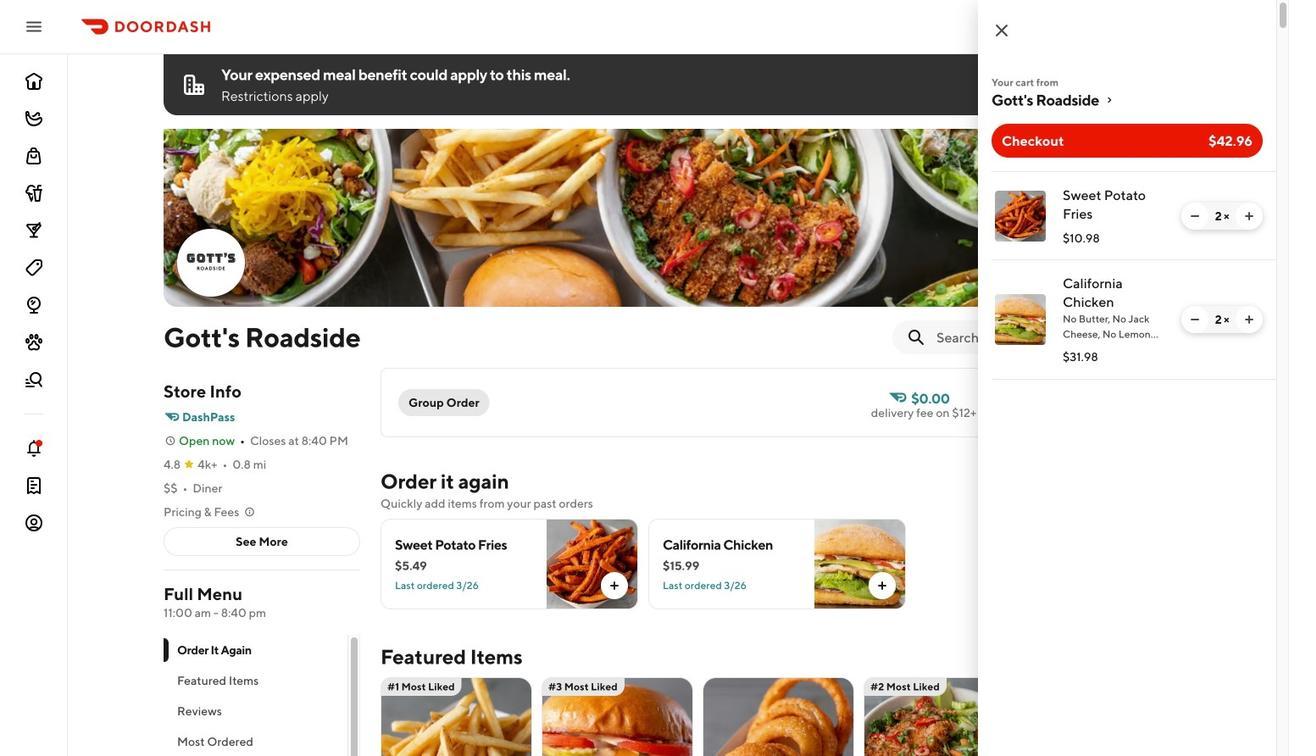 Task type: describe. For each thing, give the bounding box(es) containing it.
cheeseburger image
[[543, 677, 693, 756]]

add one to cart image
[[1243, 313, 1257, 326]]

onion rings image
[[704, 677, 854, 756]]

add item to cart image
[[876, 579, 889, 593]]

close image
[[992, 20, 1012, 41]]

california chicken image
[[995, 294, 1046, 345]]

fries image
[[382, 677, 532, 756]]



Task type: vqa. For each thing, say whether or not it's contained in the screenshot.
gallo inside Super Nachos Crispy chips with your choice of meat, melted cheese, refried beans, sour cream, avocado, and pico de gallo salsa.
no



Task type: locate. For each thing, give the bounding box(es) containing it.
remove one from cart image
[[1189, 209, 1202, 223]]

2 heading from the top
[[381, 644, 523, 671]]

add one to cart image
[[1243, 209, 1257, 223]]

heading
[[381, 468, 509, 495], [381, 644, 523, 671]]

0 vertical spatial heading
[[381, 468, 509, 495]]

gott's roadside image
[[164, 129, 1181, 307], [179, 231, 243, 295]]

remove one from cart image
[[1189, 313, 1202, 326]]

add item to cart image
[[608, 579, 621, 593]]

1 vertical spatial heading
[[381, 644, 523, 671]]

sweet potato fries image
[[995, 191, 1046, 242]]

open menu image
[[24, 17, 44, 37]]

1 heading from the top
[[381, 468, 509, 495]]

list
[[978, 171, 1277, 380]]

Item Search search field
[[937, 328, 1168, 347]]

vietnamese chicken salad image
[[865, 677, 1015, 756]]



